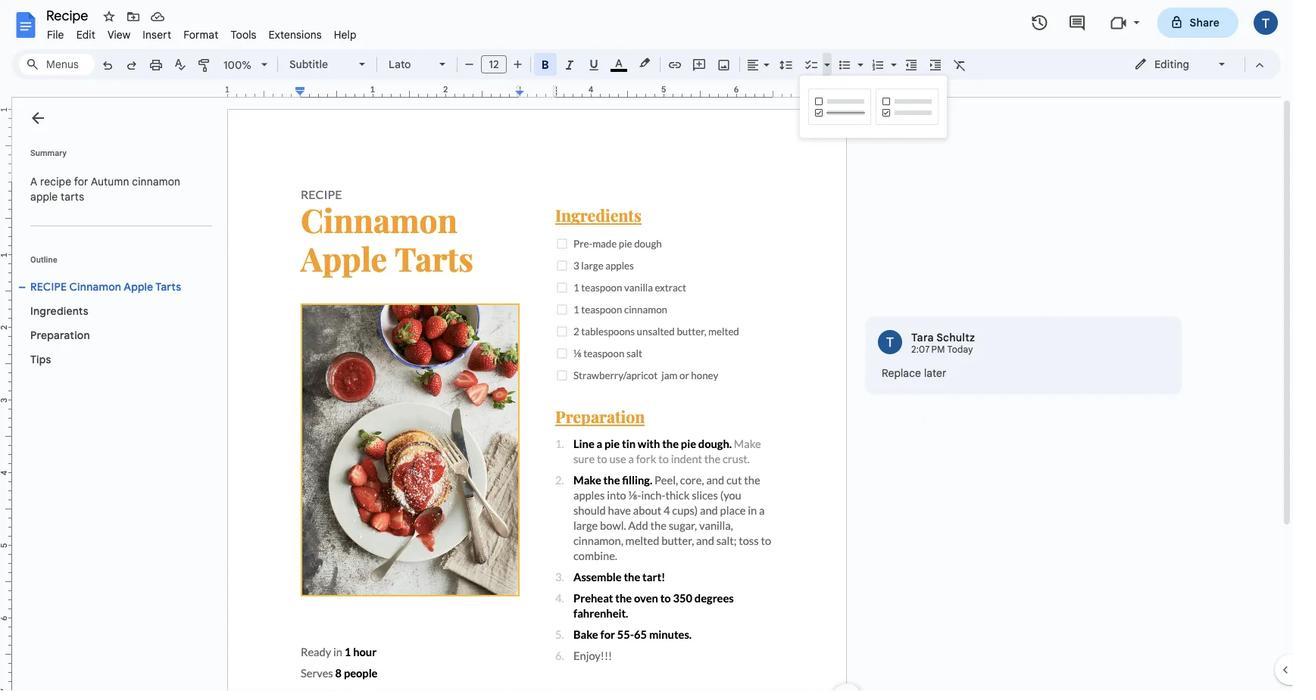 Task type: locate. For each thing, give the bounding box(es) containing it.
Font size field
[[481, 55, 513, 74]]

font list. lato selected. option
[[389, 54, 430, 75]]

application
[[0, 0, 1294, 692]]

format menu item
[[177, 26, 225, 44]]

today
[[948, 344, 974, 356]]

list
[[866, 317, 1182, 395]]

row
[[806, 86, 941, 127]]

file
[[47, 28, 64, 41]]

summary heading
[[30, 147, 67, 159]]

list containing tara schultz
[[866, 317, 1182, 395]]

cinnamon
[[132, 175, 180, 188]]

1
[[225, 84, 230, 95]]

schultz
[[937, 331, 976, 344]]

help
[[334, 28, 357, 41]]

subtitle option
[[289, 54, 350, 75]]

menu bar
[[41, 20, 363, 45]]

tarts
[[61, 190, 84, 203]]

menu bar containing file
[[41, 20, 363, 45]]

numbered list menu image
[[887, 55, 897, 60]]

top margin image
[[0, 110, 11, 186]]

row 1. column 2. do not strikethrough text when checked element
[[876, 89, 939, 125]]

mode and view toolbar
[[1123, 49, 1272, 80]]

document outline element
[[12, 98, 218, 692]]

Star checkbox
[[99, 6, 120, 27]]

recipe
[[30, 280, 67, 294]]

replace later
[[882, 367, 947, 380]]

a
[[30, 175, 37, 188]]

editing button
[[1124, 53, 1238, 76]]

edit menu item
[[70, 26, 101, 44]]

insert
[[143, 28, 171, 41]]

tips
[[30, 353, 51, 366]]

replace
[[882, 367, 922, 380]]

help menu item
[[328, 26, 363, 44]]

highlight color image
[[637, 54, 653, 72]]

tarts
[[156, 280, 181, 294]]

extensions
[[269, 28, 322, 41]]

subtitle
[[289, 58, 328, 71]]

cinnamon
[[69, 280, 121, 294]]

menu bar banner
[[0, 0, 1294, 692]]

right margin image
[[769, 86, 846, 97]]

outline
[[30, 255, 57, 264]]

Menus field
[[19, 54, 95, 75]]

tools
[[231, 28, 257, 41]]

list inside application
[[866, 317, 1182, 395]]



Task type: vqa. For each thing, say whether or not it's contained in the screenshot.
Rename 'text box'
yes



Task type: describe. For each thing, give the bounding box(es) containing it.
outline heading
[[12, 254, 218, 275]]

format
[[184, 28, 219, 41]]

tara
[[912, 331, 934, 344]]

Zoom field
[[217, 54, 274, 77]]

line & paragraph spacing image
[[778, 54, 795, 75]]

recipe cinnamon apple tarts
[[30, 280, 181, 294]]

tools menu item
[[225, 26, 263, 44]]

a recipe for autumn cinnamon apple tarts
[[30, 175, 183, 203]]

text color image
[[611, 54, 627, 72]]

main toolbar
[[94, 0, 972, 588]]

view menu item
[[101, 26, 137, 44]]

application containing share
[[0, 0, 1294, 692]]

tara schultz image
[[878, 330, 903, 355]]

autumn
[[91, 175, 129, 188]]

file menu item
[[41, 26, 70, 44]]

later
[[924, 367, 947, 380]]

summary element
[[23, 167, 212, 212]]

share button
[[1158, 8, 1239, 38]]

row 1. column 1. strikethrough text when checked element
[[809, 89, 871, 125]]

2:07 pm
[[912, 344, 945, 356]]

extensions menu item
[[263, 26, 328, 44]]

menu bar inside 'menu bar' banner
[[41, 20, 363, 45]]

lato
[[389, 58, 411, 71]]

Zoom text field
[[220, 55, 256, 76]]

apple
[[30, 190, 58, 203]]

insert image image
[[716, 54, 733, 75]]

recipe
[[40, 175, 71, 188]]

view
[[108, 28, 131, 41]]

ingredients
[[30, 305, 89, 318]]

Font size text field
[[482, 55, 506, 74]]

preparation
[[30, 329, 90, 342]]

share
[[1190, 16, 1220, 29]]

tara schultz 2:07 pm today
[[912, 331, 976, 356]]

left margin image
[[228, 86, 305, 97]]

editing
[[1155, 58, 1190, 71]]

Rename text field
[[41, 6, 97, 24]]

edit
[[76, 28, 95, 41]]

apple
[[124, 280, 153, 294]]

summary
[[30, 148, 67, 158]]

bulleted list menu image
[[854, 55, 864, 60]]

for
[[74, 175, 88, 188]]

insert menu item
[[137, 26, 177, 44]]



